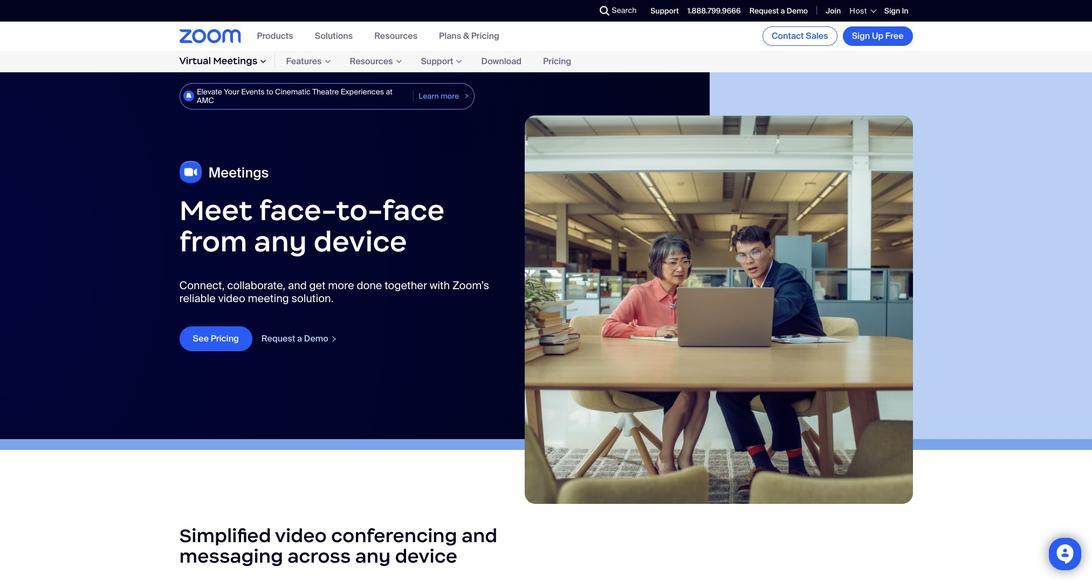 Task type: vqa. For each thing, say whether or not it's contained in the screenshot.
the bottom 'any'
yes



Task type: locate. For each thing, give the bounding box(es) containing it.
1 vertical spatial resources
[[350, 56, 393, 67]]

a down "solution." at the left of the page
[[297, 333, 302, 344]]

meetings
[[213, 55, 258, 67]]

0 horizontal spatial more
[[328, 278, 354, 292]]

and inside connect, collaborate, and get more done together with zoom's reliable video meeting solution.
[[288, 278, 307, 292]]

1 vertical spatial demo
[[304, 333, 329, 344]]

0 vertical spatial a
[[781, 6, 786, 16]]

device inside simplified video conferencing and messaging across any device
[[395, 545, 458, 568]]

see pricing link
[[179, 326, 252, 351]]

1 horizontal spatial support
[[651, 6, 679, 16]]

request a demo link
[[750, 6, 808, 16], [261, 333, 338, 344]]

more right learn
[[441, 91, 459, 101]]

0 horizontal spatial request a demo link
[[261, 333, 338, 344]]

elevate your events to cinematic theatre experiences at amc
[[197, 87, 393, 105]]

1 horizontal spatial video
[[275, 524, 327, 548]]

0 horizontal spatial video
[[218, 291, 245, 305]]

pricing
[[471, 30, 500, 42], [543, 56, 572, 67], [211, 333, 239, 344]]

demo
[[787, 6, 808, 16], [304, 333, 329, 344]]

0 horizontal spatial request a demo
[[262, 333, 329, 344]]

request a demo link down "solution." at the left of the page
[[261, 333, 338, 344]]

sales
[[806, 30, 829, 42]]

sign up free
[[852, 30, 904, 42]]

0 vertical spatial and
[[288, 278, 307, 292]]

1 vertical spatial video
[[275, 524, 327, 548]]

2 vertical spatial pricing
[[211, 333, 239, 344]]

support right 'search'
[[651, 6, 679, 16]]

request up contact
[[750, 6, 779, 16]]

0 horizontal spatial support
[[421, 56, 454, 67]]

contact sales link
[[763, 26, 838, 46]]

request a demo link up contact
[[750, 6, 808, 16]]

plans & pricing link
[[439, 30, 500, 42]]

1 horizontal spatial any
[[356, 545, 391, 568]]

resources for products
[[375, 30, 418, 42]]

support inside popup button
[[421, 56, 454, 67]]

resources inside dropdown button
[[350, 56, 393, 67]]

sign
[[885, 6, 901, 16], [852, 30, 871, 42]]

products
[[257, 30, 293, 42]]

more right get
[[328, 278, 354, 292]]

request a demo inside meet face-to-face from any device main content
[[262, 333, 329, 344]]

request a demo up contact
[[750, 6, 808, 16]]

1 vertical spatial request a demo
[[262, 333, 329, 344]]

resources up experiences
[[350, 56, 393, 67]]

any
[[254, 224, 307, 259], [356, 545, 391, 568]]

demo up contact sales
[[787, 6, 808, 16]]

sign up free link
[[843, 26, 913, 46]]

a up contact
[[781, 6, 786, 16]]

products button
[[257, 30, 293, 42]]

1 vertical spatial request a demo link
[[261, 333, 338, 344]]

1 horizontal spatial request
[[750, 6, 779, 16]]

0 vertical spatial any
[[254, 224, 307, 259]]

resources
[[375, 30, 418, 42], [350, 56, 393, 67]]

conferencing
[[331, 524, 458, 548]]

demo inside meet face-to-face from any device main content
[[304, 333, 329, 344]]

solution.
[[292, 291, 334, 305]]

any inside meet face-to-face from any device
[[254, 224, 307, 259]]

request
[[750, 6, 779, 16], [262, 333, 295, 344]]

0 horizontal spatial demo
[[304, 333, 329, 344]]

solutions
[[315, 30, 353, 42]]

plans
[[439, 30, 462, 42]]

1 horizontal spatial request a demo link
[[750, 6, 808, 16]]

search
[[612, 5, 637, 15]]

1 horizontal spatial pricing
[[471, 30, 500, 42]]

0 horizontal spatial request
[[262, 333, 295, 344]]

a
[[781, 6, 786, 16], [297, 333, 302, 344]]

1 vertical spatial support
[[421, 56, 454, 67]]

request a demo
[[750, 6, 808, 16], [262, 333, 329, 344]]

video inside connect, collaborate, and get more done together with zoom's reliable video meeting solution.
[[218, 291, 245, 305]]

meet face-to-face from any device
[[179, 193, 445, 259]]

more
[[441, 91, 459, 101], [328, 278, 354, 292]]

sign left in
[[885, 6, 901, 16]]

0 vertical spatial device
[[314, 224, 407, 259]]

1 horizontal spatial sign
[[885, 6, 901, 16]]

search image
[[600, 6, 610, 16]]

1.888.799.9666 link
[[688, 6, 741, 16]]

learn more
[[419, 91, 459, 101]]

support down plans
[[421, 56, 454, 67]]

and inside simplified video conferencing and messaging across any device
[[462, 524, 498, 548]]

any inside simplified video conferencing and messaging across any device
[[356, 545, 391, 568]]

0 horizontal spatial pricing
[[211, 333, 239, 344]]

0 vertical spatial request a demo
[[750, 6, 808, 16]]

1 vertical spatial a
[[297, 333, 302, 344]]

request down meeting
[[262, 333, 295, 344]]

video inside simplified video conferencing and messaging across any device
[[275, 524, 327, 548]]

support for support link
[[651, 6, 679, 16]]

1 vertical spatial sign
[[852, 30, 871, 42]]

0 horizontal spatial sign
[[852, 30, 871, 42]]

with
[[430, 278, 450, 292]]

cinematic
[[275, 87, 311, 96]]

collaborate,
[[227, 278, 286, 292]]

meeting
[[248, 291, 289, 305]]

1 vertical spatial device
[[395, 545, 458, 568]]

sign inside "link"
[[852, 30, 871, 42]]

2 horizontal spatial pricing
[[543, 56, 572, 67]]

free
[[886, 30, 904, 42]]

support
[[651, 6, 679, 16], [421, 56, 454, 67]]

request a demo down "solution." at the left of the page
[[262, 333, 329, 344]]

video
[[218, 291, 245, 305], [275, 524, 327, 548]]

done
[[357, 278, 382, 292]]

0 vertical spatial request a demo link
[[750, 6, 808, 16]]

events
[[241, 87, 265, 96]]

resources for virtual meetings
[[350, 56, 393, 67]]

contact sales
[[772, 30, 829, 42]]

any up collaborate,
[[254, 224, 307, 259]]

from
[[179, 224, 248, 259]]

demo down "solution." at the left of the page
[[304, 333, 329, 344]]

support for the 'support' popup button
[[421, 56, 454, 67]]

None search field
[[560, 2, 603, 19]]

1 horizontal spatial and
[[462, 524, 498, 548]]

get
[[310, 278, 326, 292]]

sign left the up in the right top of the page
[[852, 30, 871, 42]]

solutions button
[[315, 30, 353, 42]]

and
[[288, 278, 307, 292], [462, 524, 498, 548]]

any right across
[[356, 545, 391, 568]]

sign in
[[885, 6, 909, 16]]

connect,
[[179, 278, 225, 292]]

0 vertical spatial support
[[651, 6, 679, 16]]

0 vertical spatial more
[[441, 91, 459, 101]]

0 horizontal spatial a
[[297, 333, 302, 344]]

1 vertical spatial more
[[328, 278, 354, 292]]

0 vertical spatial demo
[[787, 6, 808, 16]]

sign for sign up free
[[852, 30, 871, 42]]

1 vertical spatial request
[[262, 333, 295, 344]]

0 vertical spatial resources
[[375, 30, 418, 42]]

amc
[[197, 96, 214, 105]]

0 horizontal spatial any
[[254, 224, 307, 259]]

0 vertical spatial sign
[[885, 6, 901, 16]]

0 horizontal spatial and
[[288, 278, 307, 292]]

1 vertical spatial any
[[356, 545, 391, 568]]

join
[[826, 6, 842, 16]]

face
[[383, 193, 445, 228]]

0 vertical spatial request
[[750, 6, 779, 16]]

1 vertical spatial and
[[462, 524, 498, 548]]

theatre
[[313, 87, 339, 96]]

virtual meetings
[[179, 55, 258, 67]]

0 vertical spatial video
[[218, 291, 245, 305]]

resources up resources dropdown button
[[375, 30, 418, 42]]

see
[[193, 333, 209, 344]]

device
[[314, 224, 407, 259], [395, 545, 458, 568]]



Task type: describe. For each thing, give the bounding box(es) containing it.
face-
[[259, 193, 336, 228]]

search image
[[600, 6, 610, 16]]

&
[[463, 30, 470, 42]]

zoom's
[[453, 278, 489, 292]]

to
[[267, 87, 273, 96]]

at
[[386, 87, 393, 96]]

more inside connect, collaborate, and get more done together with zoom's reliable video meeting solution.
[[328, 278, 354, 292]]

zoom logo image
[[179, 29, 241, 43]]

plans & pricing
[[439, 30, 500, 42]]

up
[[873, 30, 884, 42]]

device inside meet face-to-face from any device
[[314, 224, 407, 259]]

host button
[[850, 6, 876, 16]]

meet face-to-face from any device main content
[[0, 72, 1093, 581]]

0 vertical spatial pricing
[[471, 30, 500, 42]]

request a demo link inside meet face-to-face from any device main content
[[261, 333, 338, 344]]

across
[[288, 545, 351, 568]]

a inside main content
[[297, 333, 302, 344]]

elevate
[[197, 87, 222, 96]]

join link
[[826, 6, 842, 16]]

1 horizontal spatial more
[[441, 91, 459, 101]]

simplified video conferencing and messaging across any device
[[179, 524, 498, 568]]

virtual
[[179, 55, 211, 67]]

learn
[[419, 91, 439, 101]]

in
[[903, 6, 909, 16]]

support button
[[410, 54, 471, 69]]

request inside meet face-to-face from any device main content
[[262, 333, 295, 344]]

to-
[[336, 193, 383, 228]]

pricing inside meet face-to-face from any device main content
[[211, 333, 239, 344]]

features
[[286, 56, 322, 67]]

download link
[[471, 53, 533, 70]]

support link
[[651, 6, 679, 16]]

1.888.799.9666
[[688, 6, 741, 16]]

your
[[224, 87, 240, 96]]

connect, collaborate, and get more done together with zoom's reliable video meeting solution.
[[179, 278, 489, 305]]

together
[[385, 278, 427, 292]]

1 horizontal spatial demo
[[787, 6, 808, 16]]

see pricing
[[193, 333, 239, 344]]

pricing link
[[533, 53, 582, 70]]

contact
[[772, 30, 804, 42]]

messaging
[[179, 545, 283, 568]]

simplified
[[179, 524, 271, 548]]

meet
[[179, 193, 253, 228]]

resources button
[[375, 30, 418, 42]]

meetings image
[[179, 160, 270, 184]]

sign for sign in
[[885, 6, 901, 16]]

features button
[[275, 54, 339, 69]]

1 vertical spatial pricing
[[543, 56, 572, 67]]

meet face-to-face from any device image
[[525, 115, 913, 504]]

experiences
[[341, 87, 384, 96]]

1 horizontal spatial a
[[781, 6, 786, 16]]

host
[[850, 6, 868, 16]]

reliable
[[179, 291, 216, 305]]

download
[[482, 56, 522, 67]]

resources button
[[339, 54, 410, 69]]

virtual meetings button
[[179, 54, 275, 69]]

sign in link
[[885, 6, 909, 16]]

1 horizontal spatial request a demo
[[750, 6, 808, 16]]



